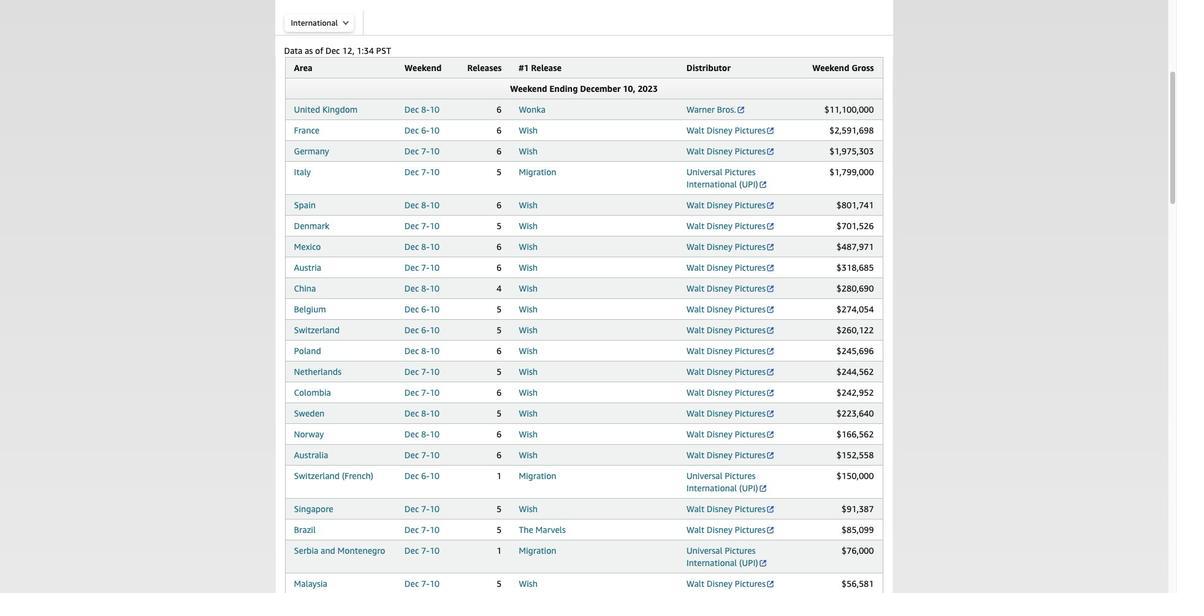 Task type: describe. For each thing, give the bounding box(es) containing it.
6 for germany
[[497, 146, 502, 156]]

wish for china
[[519, 283, 538, 294]]

of
[[315, 45, 323, 56]]

montenegro
[[338, 546, 385, 556]]

walt disney pictures link for $2,591,698
[[687, 125, 775, 136]]

disney for $701,526
[[707, 221, 733, 231]]

$274,054
[[837, 304, 874, 315]]

dec 7-10 link for austria
[[405, 262, 440, 273]]

netherlands link
[[294, 367, 342, 377]]

colombia link
[[294, 388, 331, 398]]

netherlands
[[294, 367, 342, 377]]

dec 7-10 for germany
[[405, 146, 440, 156]]

10 for switzerland (french)
[[430, 471, 440, 481]]

7- for serbia and montenegro
[[421, 546, 430, 556]]

distributor
[[687, 63, 731, 73]]

migration link for switzerland (french)
[[519, 471, 557, 481]]

$223,640
[[837, 408, 874, 419]]

disney for $318,685
[[707, 262, 733, 273]]

united kingdom
[[294, 104, 358, 115]]

pictures for $85,099
[[735, 525, 766, 535]]

$244,562
[[837, 367, 874, 377]]

walt for $274,054
[[687, 304, 705, 315]]

international for serbia and montenegro
[[687, 558, 737, 568]]

wish for switzerland
[[519, 325, 538, 335]]

wish for sweden
[[519, 408, 538, 419]]

$1,799,000
[[830, 167, 874, 177]]

dropdown image
[[343, 20, 349, 25]]

$280,690
[[837, 283, 874, 294]]

$1,975,303
[[830, 146, 874, 156]]

walt for $245,696
[[687, 346, 705, 356]]

brazil link
[[294, 525, 316, 535]]

dec 7-10 link for brazil
[[405, 525, 440, 535]]

4
[[497, 283, 502, 294]]

wish link for malaysia
[[519, 579, 538, 589]]

disney for $260,122
[[707, 325, 733, 335]]

migration for switzerland (french)
[[519, 471, 557, 481]]

france link
[[294, 125, 320, 136]]

10 for spain
[[430, 200, 440, 210]]

dec 8-10 for china
[[405, 283, 440, 294]]

dec for colombia
[[405, 388, 419, 398]]

china link
[[294, 283, 316, 294]]

poland link
[[294, 346, 321, 356]]

australia
[[294, 450, 328, 461]]

dec 7-10 for italy
[[405, 167, 440, 177]]

dec 7-10 link for australia
[[405, 450, 440, 461]]

wish link for germany
[[519, 146, 538, 156]]

6 for united kingdom
[[497, 104, 502, 115]]

releases
[[467, 63, 502, 73]]

12,
[[342, 45, 355, 56]]

mexico link
[[294, 242, 321, 252]]

dec 8-10 link for mexico
[[405, 242, 440, 252]]

norway
[[294, 429, 324, 440]]

10 for denmark
[[430, 221, 440, 231]]

serbia and montenegro link
[[294, 546, 385, 556]]

10 for united kingdom
[[430, 104, 440, 115]]

$166,562
[[837, 429, 874, 440]]

disney for $244,562
[[707, 367, 733, 377]]

pictures for $280,690
[[735, 283, 766, 294]]

marvels
[[536, 525, 566, 535]]

dec for denmark
[[405, 221, 419, 231]]

italy
[[294, 167, 311, 177]]

5 for italy
[[497, 167, 502, 177]]

(upi) for $150,000
[[739, 483, 758, 494]]

belgium
[[294, 304, 326, 315]]

8- for united kingdom
[[421, 104, 430, 115]]

dec 7-10 for colombia
[[405, 388, 440, 398]]

walt disney pictures for $245,696
[[687, 346, 766, 356]]

serbia
[[294, 546, 318, 556]]

pictures for $1,975,303
[[735, 146, 766, 156]]

$487,971
[[837, 242, 874, 252]]

dec for brazil
[[405, 525, 419, 535]]

wish link for denmark
[[519, 221, 538, 231]]

dec 7-10 for brazil
[[405, 525, 440, 535]]

serbia and montenegro
[[294, 546, 385, 556]]

dec for poland
[[405, 346, 419, 356]]

dec for united kingdom
[[405, 104, 419, 115]]

walt disney pictures link for $318,685
[[687, 262, 775, 273]]

kingdom
[[322, 104, 358, 115]]

and
[[321, 546, 335, 556]]

walt disney pictures link for $1,975,303
[[687, 146, 775, 156]]

dec 8-10 for poland
[[405, 346, 440, 356]]

switzerland link
[[294, 325, 340, 335]]

colombia
[[294, 388, 331, 398]]

the marvels link
[[519, 525, 566, 535]]

the
[[519, 525, 533, 535]]

disney for $166,562
[[707, 429, 733, 440]]

austria link
[[294, 262, 321, 273]]

$152,558
[[837, 450, 874, 461]]

6- for switzerland
[[421, 325, 430, 335]]

(french)
[[342, 471, 373, 481]]

7- for denmark
[[421, 221, 430, 231]]

$11,100,000
[[825, 104, 874, 115]]

2023
[[638, 83, 658, 94]]

dec 6-10 for france
[[405, 125, 440, 136]]

singapore
[[294, 504, 333, 515]]

walt disney pictures link for $801,741
[[687, 200, 775, 210]]

1 for dec 7-10
[[497, 546, 502, 556]]

gross
[[852, 63, 874, 73]]

wish link for austria
[[519, 262, 538, 273]]

10 for austria
[[430, 262, 440, 273]]

5 for netherlands
[[497, 367, 502, 377]]

australia link
[[294, 450, 328, 461]]

switzerland (french) link
[[294, 471, 373, 481]]

$150,000
[[837, 471, 874, 481]]

sweden
[[294, 408, 325, 419]]

wish link for belgium
[[519, 304, 538, 315]]

weekend for weekend gross
[[813, 63, 850, 73]]

7- for brazil
[[421, 525, 430, 535]]

pictures for $152,558
[[735, 450, 766, 461]]

$318,685
[[837, 262, 874, 273]]

dec 7-10 link for denmark
[[405, 221, 440, 231]]

data
[[284, 45, 303, 56]]

10 for belgium
[[430, 304, 440, 315]]

warner
[[687, 104, 715, 115]]

dec for spain
[[405, 200, 419, 210]]

malaysia
[[294, 579, 327, 589]]

wish link for poland
[[519, 346, 538, 356]]

6 for mexico
[[497, 242, 502, 252]]

disney for $152,558
[[707, 450, 733, 461]]

pst
[[376, 45, 391, 56]]

walt for $85,099
[[687, 525, 705, 535]]

walt disney pictures for $152,558
[[687, 450, 766, 461]]

6 for spain
[[497, 200, 502, 210]]

wish link for mexico
[[519, 242, 538, 252]]

france
[[294, 125, 320, 136]]

mexico
[[294, 242, 321, 252]]

walt disney pictures link for $85,099
[[687, 525, 775, 535]]

$260,122
[[837, 325, 874, 335]]

10 for poland
[[430, 346, 440, 356]]

wish for belgium
[[519, 304, 538, 315]]

december
[[580, 83, 621, 94]]

weekend ending december 10, 2023
[[510, 83, 658, 94]]

pictures for $487,971
[[735, 242, 766, 252]]

walt for $260,122
[[687, 325, 705, 335]]

wish for mexico
[[519, 242, 538, 252]]

7- for singapore
[[421, 504, 430, 515]]

walt disney pictures link for $223,640
[[687, 408, 775, 419]]

$701,526
[[837, 221, 874, 231]]

spain link
[[294, 200, 316, 210]]

brazil
[[294, 525, 316, 535]]

#1 release
[[519, 63, 562, 73]]

denmark
[[294, 221, 329, 231]]

ending
[[550, 83, 578, 94]]

data as of dec 12, 1:34 pst
[[284, 45, 391, 56]]

germany
[[294, 146, 329, 156]]

10 for norway
[[430, 429, 440, 440]]

sweden link
[[294, 408, 325, 419]]

10 for serbia and montenegro
[[430, 546, 440, 556]]

austria
[[294, 262, 321, 273]]

dec 7-10 link for malaysia
[[405, 579, 440, 589]]

switzerland (french)
[[294, 471, 373, 481]]

6- for france
[[421, 125, 430, 136]]



Task type: vqa. For each thing, say whether or not it's contained in the screenshot.
$56,581
yes



Task type: locate. For each thing, give the bounding box(es) containing it.
5 walt from the top
[[687, 242, 705, 252]]

walt
[[687, 125, 705, 136], [687, 146, 705, 156], [687, 200, 705, 210], [687, 221, 705, 231], [687, 242, 705, 252], [687, 262, 705, 273], [687, 283, 705, 294], [687, 304, 705, 315], [687, 325, 705, 335], [687, 346, 705, 356], [687, 367, 705, 377], [687, 388, 705, 398], [687, 408, 705, 419], [687, 429, 705, 440], [687, 450, 705, 461], [687, 504, 705, 515], [687, 525, 705, 535], [687, 579, 705, 589]]

$91,387
[[842, 504, 874, 515]]

10 for colombia
[[430, 388, 440, 398]]

2 wish from the top
[[519, 146, 538, 156]]

3 wish link from the top
[[519, 200, 538, 210]]

11 dec 7-10 link from the top
[[405, 579, 440, 589]]

2 1 from the top
[[497, 546, 502, 556]]

1 vertical spatial migration
[[519, 471, 557, 481]]

warner bros. link
[[687, 104, 746, 115]]

bros.
[[717, 104, 736, 115]]

walt for $487,971
[[687, 242, 705, 252]]

2 vertical spatial universal pictures international (upi) link
[[687, 546, 768, 568]]

3 5 from the top
[[497, 304, 502, 315]]

disney for $223,640
[[707, 408, 733, 419]]

switzerland
[[294, 325, 340, 335], [294, 471, 340, 481]]

3 universal from the top
[[687, 546, 723, 556]]

area
[[294, 63, 313, 73]]

14 wish from the top
[[519, 429, 538, 440]]

10 wish from the top
[[519, 346, 538, 356]]

6 dec 8-10 from the top
[[405, 408, 440, 419]]

6 wish from the top
[[519, 262, 538, 273]]

5 wish from the top
[[519, 242, 538, 252]]

17 walt from the top
[[687, 525, 705, 535]]

1 vertical spatial universal pictures international (upi) link
[[687, 471, 768, 494]]

universal pictures international (upi) link
[[687, 167, 768, 189], [687, 471, 768, 494], [687, 546, 768, 568]]

20 10 from the top
[[430, 525, 440, 535]]

dec 6-10 for switzerland
[[405, 325, 440, 335]]

2 universal from the top
[[687, 471, 723, 481]]

12 walt disney pictures link from the top
[[687, 388, 775, 398]]

0 vertical spatial universal
[[687, 167, 723, 177]]

dec for switzerland
[[405, 325, 419, 335]]

7 dec 8-10 from the top
[[405, 429, 440, 440]]

1 vertical spatial (upi)
[[739, 483, 758, 494]]

universal pictures international (upi) for $1,799,000
[[687, 167, 758, 189]]

11 7- from the top
[[421, 579, 430, 589]]

1 walt from the top
[[687, 125, 705, 136]]

dec 7-10 for singapore
[[405, 504, 440, 515]]

2 6- from the top
[[421, 304, 430, 315]]

12 wish link from the top
[[519, 388, 538, 398]]

release
[[531, 63, 562, 73]]

universal pictures international (upi) link for $1,799,000
[[687, 167, 768, 189]]

wish for australia
[[519, 450, 538, 461]]

5 dec 7-10 from the top
[[405, 367, 440, 377]]

wish link for colombia
[[519, 388, 538, 398]]

3 6 from the top
[[497, 146, 502, 156]]

10 wish link from the top
[[519, 346, 538, 356]]

7 wish link from the top
[[519, 283, 538, 294]]

singapore link
[[294, 504, 333, 515]]

1 1 from the top
[[497, 471, 502, 481]]

walt disney pictures link for $91,387
[[687, 504, 775, 515]]

0 vertical spatial (upi)
[[739, 179, 758, 189]]

pictures for $166,562
[[735, 429, 766, 440]]

7 walt disney pictures from the top
[[687, 283, 766, 294]]

united
[[294, 104, 320, 115]]

as
[[305, 45, 313, 56]]

(upi) for $1,799,000
[[739, 179, 758, 189]]

$245,696
[[837, 346, 874, 356]]

dec for belgium
[[405, 304, 419, 315]]

dec 8-10 link for poland
[[405, 346, 440, 356]]

dec for norway
[[405, 429, 419, 440]]

0 vertical spatial universal pictures international (upi) link
[[687, 167, 768, 189]]

disney for $245,696
[[707, 346, 733, 356]]

7- for netherlands
[[421, 367, 430, 377]]

walt disney pictures for $242,952
[[687, 388, 766, 398]]

14 wish link from the top
[[519, 429, 538, 440]]

4 disney from the top
[[707, 221, 733, 231]]

switzerland down australia link
[[294, 471, 340, 481]]

1 vertical spatial universal
[[687, 471, 723, 481]]

walt disney pictures for $274,054
[[687, 304, 766, 315]]

5
[[497, 167, 502, 177], [497, 221, 502, 231], [497, 304, 502, 315], [497, 325, 502, 335], [497, 367, 502, 377], [497, 408, 502, 419], [497, 504, 502, 515], [497, 525, 502, 535], [497, 579, 502, 589]]

1 dec 6-10 link from the top
[[405, 125, 440, 136]]

dec 6-10 link for switzerland
[[405, 325, 440, 335]]

china
[[294, 283, 316, 294]]

1 horizontal spatial weekend
[[510, 83, 547, 94]]

9 disney from the top
[[707, 325, 733, 335]]

dec for serbia and montenegro
[[405, 546, 419, 556]]

12 walt from the top
[[687, 388, 705, 398]]

dec 8-10 for united kingdom
[[405, 104, 440, 115]]

norway link
[[294, 429, 324, 440]]

universal pictures international (upi) link for $76,000
[[687, 546, 768, 568]]

switzerland down belgium
[[294, 325, 340, 335]]

weekend for weekend
[[405, 63, 442, 73]]

pictures for $701,526
[[735, 221, 766, 231]]

17 wish from the top
[[519, 579, 538, 589]]

13 walt disney pictures from the top
[[687, 408, 766, 419]]

migration link for serbia and montenegro
[[519, 546, 557, 556]]

dec 8-10 link for china
[[405, 283, 440, 294]]

wish for denmark
[[519, 221, 538, 231]]

2 7- from the top
[[421, 167, 430, 177]]

10 dec 7-10 link from the top
[[405, 546, 440, 556]]

12 walt disney pictures from the top
[[687, 388, 766, 398]]

7- for malaysia
[[421, 579, 430, 589]]

dec 8-10 link for spain
[[405, 200, 440, 210]]

walt for $166,562
[[687, 429, 705, 440]]

8- for poland
[[421, 346, 430, 356]]

7 walt disney pictures link from the top
[[687, 283, 775, 294]]

6 dec 7-10 link from the top
[[405, 388, 440, 398]]

1 vertical spatial migration link
[[519, 471, 557, 481]]

3 universal pictures international (upi) from the top
[[687, 546, 758, 568]]

6 for australia
[[497, 450, 502, 461]]

international for italy
[[687, 179, 737, 189]]

9 5 from the top
[[497, 579, 502, 589]]

dec 8-10
[[405, 104, 440, 115], [405, 200, 440, 210], [405, 242, 440, 252], [405, 283, 440, 294], [405, 346, 440, 356], [405, 408, 440, 419], [405, 429, 440, 440]]

germany link
[[294, 146, 329, 156]]

19 10 from the top
[[430, 504, 440, 515]]

weekend
[[405, 63, 442, 73], [813, 63, 850, 73], [510, 83, 547, 94]]

1 vertical spatial switzerland
[[294, 471, 340, 481]]

18 10 from the top
[[430, 471, 440, 481]]

4 7- from the top
[[421, 262, 430, 273]]

2 dec 7-10 link from the top
[[405, 167, 440, 177]]

5 for switzerland
[[497, 325, 502, 335]]

8- for spain
[[421, 200, 430, 210]]

2 vertical spatial migration
[[519, 546, 557, 556]]

18 walt disney pictures link from the top
[[687, 579, 775, 589]]

2 vertical spatial migration link
[[519, 546, 557, 556]]

walt for $701,526
[[687, 221, 705, 231]]

denmark link
[[294, 221, 329, 231]]

dec for germany
[[405, 146, 419, 156]]

6 dec 8-10 link from the top
[[405, 408, 440, 419]]

pictures for $91,387
[[735, 504, 766, 515]]

7-
[[421, 146, 430, 156], [421, 167, 430, 177], [421, 221, 430, 231], [421, 262, 430, 273], [421, 367, 430, 377], [421, 388, 430, 398], [421, 450, 430, 461], [421, 504, 430, 515], [421, 525, 430, 535], [421, 546, 430, 556], [421, 579, 430, 589]]

dec 8-10 for mexico
[[405, 242, 440, 252]]

10 walt disney pictures link from the top
[[687, 346, 775, 356]]

6 walt disney pictures link from the top
[[687, 262, 775, 273]]

wish link for france
[[519, 125, 538, 136]]

weekend gross
[[813, 63, 874, 73]]

universal
[[687, 167, 723, 177], [687, 471, 723, 481], [687, 546, 723, 556]]

6-
[[421, 125, 430, 136], [421, 304, 430, 315], [421, 325, 430, 335], [421, 471, 430, 481]]

7 dec 7-10 from the top
[[405, 450, 440, 461]]

15 wish from the top
[[519, 450, 538, 461]]

1 vertical spatial 1
[[497, 546, 502, 556]]

6 10 from the top
[[430, 221, 440, 231]]

9 6 from the top
[[497, 429, 502, 440]]

dec 7-10 link for netherlands
[[405, 367, 440, 377]]

6 6 from the top
[[497, 262, 502, 273]]

9 wish from the top
[[519, 325, 538, 335]]

3 universal pictures international (upi) link from the top
[[687, 546, 768, 568]]

1 6 from the top
[[497, 104, 502, 115]]

migration link
[[519, 167, 557, 177], [519, 471, 557, 481], [519, 546, 557, 556]]

9 dec 7-10 link from the top
[[405, 525, 440, 535]]

8 10 from the top
[[430, 262, 440, 273]]

1 (upi) from the top
[[739, 179, 758, 189]]

0 horizontal spatial weekend
[[405, 63, 442, 73]]

10 for italy
[[430, 167, 440, 177]]

wish link for australia
[[519, 450, 538, 461]]

14 walt from the top
[[687, 429, 705, 440]]

1:34
[[357, 45, 374, 56]]

universal pictures international (upi) for $76,000
[[687, 546, 758, 568]]

3 migration from the top
[[519, 546, 557, 556]]

0 vertical spatial migration link
[[519, 167, 557, 177]]

wish link
[[519, 125, 538, 136], [519, 146, 538, 156], [519, 200, 538, 210], [519, 221, 538, 231], [519, 242, 538, 252], [519, 262, 538, 273], [519, 283, 538, 294], [519, 304, 538, 315], [519, 325, 538, 335], [519, 346, 538, 356], [519, 367, 538, 377], [519, 388, 538, 398], [519, 408, 538, 419], [519, 429, 538, 440], [519, 450, 538, 461], [519, 504, 538, 515], [519, 579, 538, 589]]

walt disney pictures link for $56,581
[[687, 579, 775, 589]]

13 wish from the top
[[519, 408, 538, 419]]

15 walt from the top
[[687, 450, 705, 461]]

10,
[[623, 83, 636, 94]]

3 8- from the top
[[421, 242, 430, 252]]

universal pictures international (upi)
[[687, 167, 758, 189], [687, 471, 758, 494], [687, 546, 758, 568]]

2 10 from the top
[[430, 125, 440, 136]]

walt for $801,741
[[687, 200, 705, 210]]

6
[[497, 104, 502, 115], [497, 125, 502, 136], [497, 146, 502, 156], [497, 200, 502, 210], [497, 242, 502, 252], [497, 262, 502, 273], [497, 346, 502, 356], [497, 388, 502, 398], [497, 429, 502, 440], [497, 450, 502, 461]]

6 disney from the top
[[707, 262, 733, 273]]

10 for brazil
[[430, 525, 440, 535]]

walt disney pictures for $801,741
[[687, 200, 766, 210]]

1 vertical spatial universal pictures international (upi)
[[687, 471, 758, 494]]

wish
[[519, 125, 538, 136], [519, 146, 538, 156], [519, 200, 538, 210], [519, 221, 538, 231], [519, 242, 538, 252], [519, 262, 538, 273], [519, 283, 538, 294], [519, 304, 538, 315], [519, 325, 538, 335], [519, 346, 538, 356], [519, 367, 538, 377], [519, 388, 538, 398], [519, 408, 538, 419], [519, 429, 538, 440], [519, 450, 538, 461], [519, 504, 538, 515], [519, 579, 538, 589]]

1 wish from the top
[[519, 125, 538, 136]]

9 dec 7-10 from the top
[[405, 525, 440, 535]]

2 horizontal spatial weekend
[[813, 63, 850, 73]]

pictures
[[735, 125, 766, 136], [735, 146, 766, 156], [725, 167, 756, 177], [735, 200, 766, 210], [735, 221, 766, 231], [735, 242, 766, 252], [735, 262, 766, 273], [735, 283, 766, 294], [735, 304, 766, 315], [735, 325, 766, 335], [735, 346, 766, 356], [735, 367, 766, 377], [735, 388, 766, 398], [735, 408, 766, 419], [735, 429, 766, 440], [735, 450, 766, 461], [725, 471, 756, 481], [735, 504, 766, 515], [735, 525, 766, 535], [725, 546, 756, 556], [735, 579, 766, 589]]

belgium link
[[294, 304, 326, 315]]

united kingdom link
[[294, 104, 358, 115]]

the marvels
[[519, 525, 566, 535]]

13 disney from the top
[[707, 408, 733, 419]]

$242,952
[[837, 388, 874, 398]]

dec for switzerland (french)
[[405, 471, 419, 481]]

italy link
[[294, 167, 311, 177]]

walt disney pictures link for $242,952
[[687, 388, 775, 398]]

8 walt disney pictures link from the top
[[687, 304, 775, 315]]

dec for france
[[405, 125, 419, 136]]

dec
[[326, 45, 340, 56], [405, 104, 419, 115], [405, 125, 419, 136], [405, 146, 419, 156], [405, 167, 419, 177], [405, 200, 419, 210], [405, 221, 419, 231], [405, 242, 419, 252], [405, 262, 419, 273], [405, 283, 419, 294], [405, 304, 419, 315], [405, 325, 419, 335], [405, 346, 419, 356], [405, 367, 419, 377], [405, 388, 419, 398], [405, 408, 419, 419], [405, 429, 419, 440], [405, 450, 419, 461], [405, 471, 419, 481], [405, 504, 419, 515], [405, 525, 419, 535], [405, 546, 419, 556], [405, 579, 419, 589]]

walt disney pictures
[[687, 125, 766, 136], [687, 146, 766, 156], [687, 200, 766, 210], [687, 221, 766, 231], [687, 242, 766, 252], [687, 262, 766, 273], [687, 283, 766, 294], [687, 304, 766, 315], [687, 325, 766, 335], [687, 346, 766, 356], [687, 367, 766, 377], [687, 388, 766, 398], [687, 408, 766, 419], [687, 429, 766, 440], [687, 450, 766, 461], [687, 504, 766, 515], [687, 525, 766, 535], [687, 579, 766, 589]]

walt for $91,387
[[687, 504, 705, 515]]

dec 6-10 link for france
[[405, 125, 440, 136]]

$2,591,698
[[830, 125, 874, 136]]

3 6- from the top
[[421, 325, 430, 335]]

dec for malaysia
[[405, 579, 419, 589]]

2 universal pictures international (upi) link from the top
[[687, 471, 768, 494]]

7- for germany
[[421, 146, 430, 156]]

0 vertical spatial 1
[[497, 471, 502, 481]]

4 dec 6-10 link from the top
[[405, 471, 440, 481]]

5 5 from the top
[[497, 367, 502, 377]]

disney for $801,741
[[707, 200, 733, 210]]

wonka link
[[519, 104, 546, 115]]

walt disney pictures for $223,640
[[687, 408, 766, 419]]

1 universal pictures international (upi) from the top
[[687, 167, 758, 189]]

pictures for $56,581
[[735, 579, 766, 589]]

universal pictures international (upi) for $150,000
[[687, 471, 758, 494]]

4 dec 6-10 from the top
[[405, 471, 440, 481]]

walt disney pictures for $280,690
[[687, 283, 766, 294]]

2 vertical spatial universal
[[687, 546, 723, 556]]

walt disney pictures for $85,099
[[687, 525, 766, 535]]

0 vertical spatial migration
[[519, 167, 557, 177]]

wish link for norway
[[519, 429, 538, 440]]

(upi)
[[739, 179, 758, 189], [739, 483, 758, 494], [739, 558, 758, 568]]

8 walt from the top
[[687, 304, 705, 315]]

warner bros.
[[687, 104, 736, 115]]

international
[[291, 18, 338, 28], [687, 179, 737, 189], [687, 483, 737, 494], [687, 558, 737, 568]]

4 wish link from the top
[[519, 221, 538, 231]]

3 dec 7-10 from the top
[[405, 221, 440, 231]]

8- for sweden
[[421, 408, 430, 419]]

10 for germany
[[430, 146, 440, 156]]

4 wish from the top
[[519, 221, 538, 231]]

17 10 from the top
[[430, 450, 440, 461]]

3 10 from the top
[[430, 146, 440, 156]]

10 6 from the top
[[497, 450, 502, 461]]

wonka
[[519, 104, 546, 115]]

2 8- from the top
[[421, 200, 430, 210]]

6 7- from the top
[[421, 388, 430, 398]]

walt for $56,581
[[687, 579, 705, 589]]

pictures for $318,685
[[735, 262, 766, 273]]

$76,000
[[842, 546, 874, 556]]

3 dec 8-10 from the top
[[405, 242, 440, 252]]

spain
[[294, 200, 316, 210]]

migration
[[519, 167, 557, 177], [519, 471, 557, 481], [519, 546, 557, 556]]

6 for norway
[[497, 429, 502, 440]]

10
[[430, 104, 440, 115], [430, 125, 440, 136], [430, 146, 440, 156], [430, 167, 440, 177], [430, 200, 440, 210], [430, 221, 440, 231], [430, 242, 440, 252], [430, 262, 440, 273], [430, 283, 440, 294], [430, 304, 440, 315], [430, 325, 440, 335], [430, 346, 440, 356], [430, 367, 440, 377], [430, 388, 440, 398], [430, 408, 440, 419], [430, 429, 440, 440], [430, 450, 440, 461], [430, 471, 440, 481], [430, 504, 440, 515], [430, 525, 440, 535], [430, 546, 440, 556], [430, 579, 440, 589]]

11 10 from the top
[[430, 325, 440, 335]]

universal for $1,799,000
[[687, 167, 723, 177]]

2 migration from the top
[[519, 471, 557, 481]]

2 vertical spatial (upi)
[[739, 558, 758, 568]]

migration for italy
[[519, 167, 557, 177]]

walt disney pictures for $2,591,698
[[687, 125, 766, 136]]

walt disney pictures for $260,122
[[687, 325, 766, 335]]

walt disney pictures link for $166,562
[[687, 429, 775, 440]]

7 walt from the top
[[687, 283, 705, 294]]

wish for spain
[[519, 200, 538, 210]]

$56,581
[[842, 579, 874, 589]]

malaysia link
[[294, 579, 327, 589]]

walt for $242,952
[[687, 388, 705, 398]]

pictures for $2,591,698
[[735, 125, 766, 136]]

weekend for weekend ending december 10, 2023
[[510, 83, 547, 94]]

0 vertical spatial universal pictures international (upi)
[[687, 167, 758, 189]]

1 walt disney pictures from the top
[[687, 125, 766, 136]]

6 8- from the top
[[421, 408, 430, 419]]

1 migration from the top
[[519, 167, 557, 177]]

$801,741
[[837, 200, 874, 210]]

13 walt from the top
[[687, 408, 705, 419]]

12 10 from the top
[[430, 346, 440, 356]]

8 7- from the top
[[421, 504, 430, 515]]

#1
[[519, 63, 529, 73]]

13 wish link from the top
[[519, 408, 538, 419]]

0 vertical spatial switzerland
[[294, 325, 340, 335]]

5 wish link from the top
[[519, 242, 538, 252]]

walt disney pictures link for $487,971
[[687, 242, 775, 252]]

walt for $223,640
[[687, 408, 705, 419]]

4 5 from the top
[[497, 325, 502, 335]]

5 for belgium
[[497, 304, 502, 315]]

$85,099
[[842, 525, 874, 535]]

2 vertical spatial universal pictures international (upi)
[[687, 546, 758, 568]]

dec 6-10 link for belgium
[[405, 304, 440, 315]]

6 walt from the top
[[687, 262, 705, 273]]



